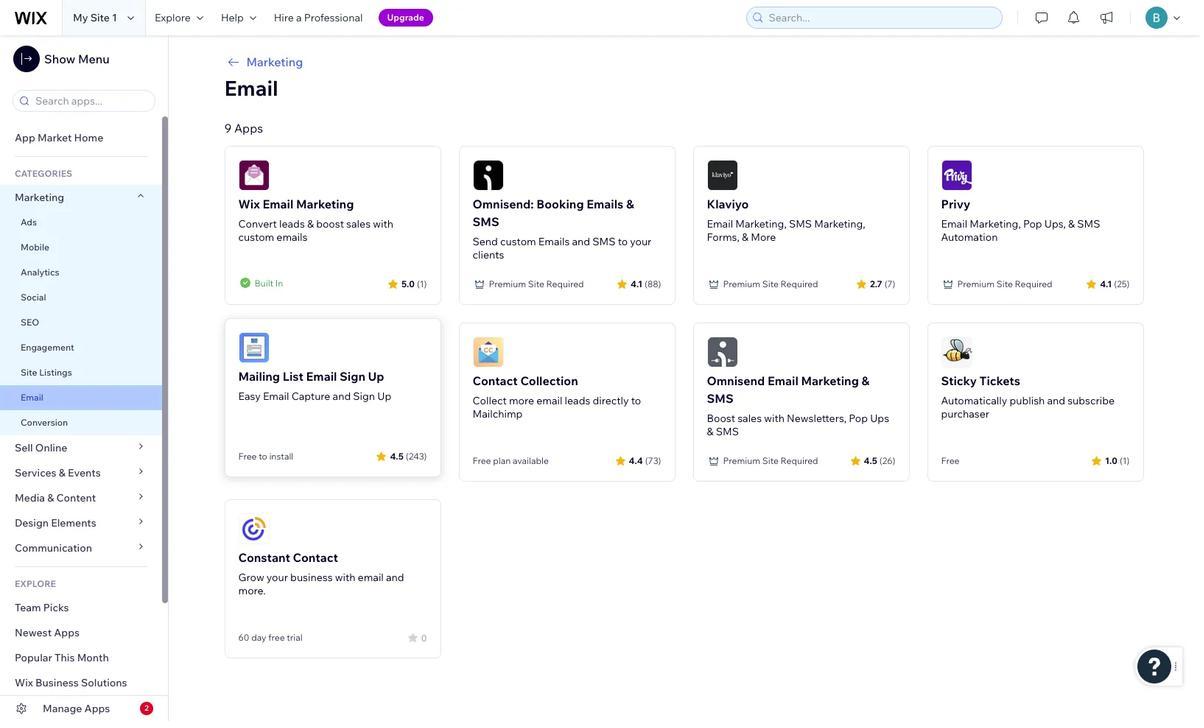 Task type: locate. For each thing, give the bounding box(es) containing it.
1 horizontal spatial 4.1
[[1101, 278, 1112, 289]]

2 marketing, from the left
[[815, 217, 866, 231]]

directly
[[593, 394, 629, 408]]

1 vertical spatial apps
[[54, 626, 80, 640]]

4.4 (73)
[[629, 455, 661, 466]]

4.5 (26)
[[864, 455, 896, 466]]

Search apps... field
[[31, 91, 150, 111]]

custom right the send
[[500, 235, 536, 248]]

professional
[[304, 11, 363, 24]]

site left listings
[[21, 367, 37, 378]]

& inside privy email marketing, pop ups,  & sms automation
[[1069, 217, 1075, 231]]

marketing up "boost"
[[296, 197, 354, 212]]

0 vertical spatial with
[[373, 217, 394, 231]]

0 vertical spatial apps
[[234, 121, 263, 136]]

& inside omnisend: booking emails & sms send custom emails and sms to your clients
[[626, 197, 634, 212]]

0 horizontal spatial to
[[259, 451, 267, 462]]

0 vertical spatial wix
[[238, 197, 260, 212]]

apps
[[234, 121, 263, 136], [54, 626, 80, 640], [84, 702, 110, 716]]

2.7 (7)
[[870, 278, 896, 289]]

solutions
[[81, 677, 127, 690]]

pop left ups
[[849, 412, 868, 425]]

0 horizontal spatial pop
[[849, 412, 868, 425]]

1 vertical spatial pop
[[849, 412, 868, 425]]

sign right list
[[340, 369, 366, 384]]

apps down "solutions"
[[84, 702, 110, 716]]

marketing, inside privy email marketing, pop ups,  & sms automation
[[970, 217, 1021, 231]]

0 horizontal spatial marketing,
[[736, 217, 787, 231]]

list
[[283, 369, 304, 384]]

premium down clients
[[489, 279, 526, 290]]

0 horizontal spatial 4.1
[[631, 278, 643, 289]]

email
[[537, 394, 563, 408], [358, 571, 384, 584]]

1 horizontal spatial sales
[[738, 412, 762, 425]]

0 horizontal spatial email
[[358, 571, 384, 584]]

my
[[73, 11, 88, 24]]

your up 4.1 (88)
[[630, 235, 652, 248]]

1 horizontal spatial custom
[[500, 235, 536, 248]]

1 vertical spatial emails
[[539, 235, 570, 248]]

required down ups,
[[1015, 279, 1053, 290]]

leads left directly
[[565, 394, 591, 408]]

with left "newsletters,"
[[764, 412, 785, 425]]

ads link
[[0, 210, 162, 235]]

email up convert
[[263, 197, 294, 212]]

tickets
[[980, 374, 1021, 388]]

4.5
[[390, 451, 404, 462], [864, 455, 878, 466]]

1 vertical spatial leads
[[565, 394, 591, 408]]

1 vertical spatial with
[[764, 412, 785, 425]]

privy email marketing, pop ups,  & sms automation
[[942, 197, 1101, 244]]

0 vertical spatial leads
[[279, 217, 305, 231]]

1 horizontal spatial to
[[618, 235, 628, 248]]

1 vertical spatial marketing link
[[0, 185, 162, 210]]

hire a professional
[[274, 11, 363, 24]]

ups
[[871, 412, 890, 425]]

0 horizontal spatial contact
[[293, 551, 338, 565]]

constant contact logo image
[[238, 514, 269, 545]]

premium down boost
[[723, 455, 761, 467]]

1 horizontal spatial contact
[[473, 374, 518, 388]]

free plan available
[[473, 455, 549, 467]]

premium site required down automation on the right of page
[[958, 279, 1053, 290]]

3 marketing, from the left
[[970, 217, 1021, 231]]

1 horizontal spatial marketing,
[[815, 217, 866, 231]]

4.1 left (25)
[[1101, 278, 1112, 289]]

0 horizontal spatial marketing link
[[0, 185, 162, 210]]

1 horizontal spatial 4.5
[[864, 455, 878, 466]]

0 horizontal spatial sales
[[346, 217, 371, 231]]

1 vertical spatial your
[[267, 571, 288, 584]]

mailing list email sign up easy email capture and sign up
[[238, 369, 392, 403]]

premium down forms,
[[723, 279, 761, 290]]

constant contact grow your business with email and more.
[[238, 551, 404, 598]]

1 vertical spatial email
[[358, 571, 384, 584]]

marketing inside omnisend email marketing & sms boost sales with newsletters, pop ups & sms
[[801, 374, 859, 388]]

free
[[238, 451, 257, 462], [473, 455, 491, 467], [942, 455, 960, 467]]

0 vertical spatial sales
[[346, 217, 371, 231]]

1 vertical spatial contact
[[293, 551, 338, 565]]

ups,
[[1045, 217, 1066, 231]]

a
[[296, 11, 302, 24]]

contact up business
[[293, 551, 338, 565]]

sell online link
[[0, 436, 162, 461]]

newest
[[15, 626, 52, 640]]

(1)
[[417, 278, 427, 289], [1120, 455, 1130, 466]]

wix email marketing logo image
[[238, 160, 269, 191]]

(1) right the 1.0
[[1120, 455, 1130, 466]]

sign
[[340, 369, 366, 384], [353, 390, 375, 403]]

sales
[[346, 217, 371, 231], [738, 412, 762, 425]]

free for contact collection
[[473, 455, 491, 467]]

premium site required down more
[[723, 279, 819, 290]]

email right business
[[358, 571, 384, 584]]

required down omnisend: booking emails & sms send custom emails and sms to your clients
[[547, 279, 584, 290]]

premium for omnisend: booking emails & sms
[[489, 279, 526, 290]]

1
[[112, 11, 117, 24]]

free left "install"
[[238, 451, 257, 462]]

1 horizontal spatial leads
[[565, 394, 591, 408]]

required for klaviyo
[[781, 279, 819, 290]]

premium for privy
[[958, 279, 995, 290]]

sms inside the klaviyo email marketing, sms marketing, forms, & more
[[789, 217, 812, 231]]

wix
[[238, 197, 260, 212], [15, 677, 33, 690]]

0 horizontal spatial custom
[[238, 231, 274, 244]]

premium site required for privy
[[958, 279, 1053, 290]]

marketing, for privy
[[970, 217, 1021, 231]]

2 horizontal spatial with
[[764, 412, 785, 425]]

team
[[15, 601, 41, 615]]

site down more
[[763, 279, 779, 290]]

1 horizontal spatial (1)
[[1120, 455, 1130, 466]]

4.5 left (26)
[[864, 455, 878, 466]]

0 horizontal spatial apps
[[54, 626, 80, 640]]

sms inside privy email marketing, pop ups,  & sms automation
[[1078, 217, 1101, 231]]

your down constant
[[267, 571, 288, 584]]

analytics
[[21, 267, 59, 278]]

1 4.1 from the left
[[631, 278, 643, 289]]

leads
[[279, 217, 305, 231], [565, 394, 591, 408]]

marketing inside wix email marketing convert leads & boost sales with custom emails
[[296, 197, 354, 212]]

1 horizontal spatial pop
[[1024, 217, 1043, 231]]

4.5 left the (243)
[[390, 451, 404, 462]]

upgrade button
[[379, 9, 433, 27]]

2 vertical spatial with
[[335, 571, 356, 584]]

email link
[[0, 385, 162, 411]]

1 horizontal spatial emails
[[587, 197, 624, 212]]

marketing link
[[224, 53, 1144, 71], [0, 185, 162, 210]]

1 vertical spatial to
[[631, 394, 641, 408]]

free down purchaser
[[942, 455, 960, 467]]

1 horizontal spatial email
[[537, 394, 563, 408]]

apps for newest apps
[[54, 626, 80, 640]]

up
[[368, 369, 384, 384], [378, 390, 392, 403]]

trial
[[287, 632, 303, 643]]

email down privy
[[942, 217, 968, 231]]

email inside the klaviyo email marketing, sms marketing, forms, & more
[[707, 217, 733, 231]]

0 horizontal spatial 4.5
[[390, 451, 404, 462]]

1 vertical spatial sign
[[353, 390, 375, 403]]

sms
[[473, 214, 499, 229], [789, 217, 812, 231], [1078, 217, 1101, 231], [593, 235, 616, 248], [707, 391, 734, 406], [716, 425, 739, 439]]

emails right booking
[[587, 197, 624, 212]]

premium site required down omnisend email marketing & sms boost sales with newsletters, pop ups & sms
[[723, 455, 819, 467]]

marketing down categories
[[15, 191, 64, 204]]

day
[[251, 632, 266, 643]]

leads inside wix email marketing convert leads & boost sales with custom emails
[[279, 217, 305, 231]]

email inside privy email marketing, pop ups,  & sms automation
[[942, 217, 968, 231]]

grow
[[238, 571, 264, 584]]

apps right 9
[[234, 121, 263, 136]]

0 vertical spatial pop
[[1024, 217, 1043, 231]]

purchaser
[[942, 408, 990, 421]]

sales right "boost"
[[346, 217, 371, 231]]

sales inside wix email marketing convert leads & boost sales with custom emails
[[346, 217, 371, 231]]

email inside wix email marketing convert leads & boost sales with custom emails
[[263, 197, 294, 212]]

sign right capture
[[353, 390, 375, 403]]

privy logo image
[[942, 160, 973, 191]]

clients
[[473, 248, 504, 262]]

2 horizontal spatial apps
[[234, 121, 263, 136]]

design elements
[[15, 517, 96, 530]]

send
[[473, 235, 498, 248]]

contact up the collect
[[473, 374, 518, 388]]

this
[[55, 652, 75, 665]]

pop left ups,
[[1024, 217, 1043, 231]]

listings
[[39, 367, 72, 378]]

sales right boost
[[738, 412, 762, 425]]

and inside mailing list email sign up easy email capture and sign up
[[333, 390, 351, 403]]

0 vertical spatial sign
[[340, 369, 366, 384]]

klaviyo
[[707, 197, 749, 212]]

custom left emails at the top of the page
[[238, 231, 274, 244]]

(1) for 1.0 (1)
[[1120, 455, 1130, 466]]

premium down automation on the right of page
[[958, 279, 995, 290]]

contact
[[473, 374, 518, 388], [293, 551, 338, 565]]

1 horizontal spatial free
[[473, 455, 491, 467]]

sales inside omnisend email marketing & sms boost sales with newsletters, pop ups & sms
[[738, 412, 762, 425]]

media & content link
[[0, 486, 162, 511]]

with right "boost"
[[373, 217, 394, 231]]

1.0
[[1106, 455, 1118, 466]]

1 marketing, from the left
[[736, 217, 787, 231]]

and inside sticky tickets automatically publish and subscribe purchaser
[[1048, 394, 1066, 408]]

wix inside sidebar element
[[15, 677, 33, 690]]

with right business
[[335, 571, 356, 584]]

& inside the klaviyo email marketing, sms marketing, forms, & more
[[742, 231, 749, 244]]

1.0 (1)
[[1106, 455, 1130, 466]]

1 vertical spatial sales
[[738, 412, 762, 425]]

sticky tickets automatically publish and subscribe purchaser
[[942, 374, 1115, 421]]

site down omnisend email marketing & sms boost sales with newsletters, pop ups & sms
[[763, 455, 779, 467]]

show
[[44, 52, 75, 66]]

0 vertical spatial your
[[630, 235, 652, 248]]

site down automation on the right of page
[[997, 279, 1013, 290]]

your inside constant contact grow your business with email and more.
[[267, 571, 288, 584]]

(1) right 5.0
[[417, 278, 427, 289]]

newsletters,
[[787, 412, 847, 425]]

free left plan
[[473, 455, 491, 467]]

emails
[[587, 197, 624, 212], [539, 235, 570, 248]]

2 4.1 from the left
[[1101, 278, 1112, 289]]

apps up this
[[54, 626, 80, 640]]

1 horizontal spatial wix
[[238, 197, 260, 212]]

1 horizontal spatial your
[[630, 235, 652, 248]]

email down collection
[[537, 394, 563, 408]]

1 horizontal spatial apps
[[84, 702, 110, 716]]

0 vertical spatial (1)
[[417, 278, 427, 289]]

email up the conversion
[[21, 392, 43, 403]]

0 horizontal spatial (1)
[[417, 278, 427, 289]]

hire a professional link
[[265, 0, 372, 35]]

explore
[[155, 11, 191, 24]]

wix up convert
[[238, 197, 260, 212]]

2 horizontal spatial to
[[631, 394, 641, 408]]

privy
[[942, 197, 971, 212]]

marketing,
[[736, 217, 787, 231], [815, 217, 866, 231], [970, 217, 1021, 231]]

custom
[[238, 231, 274, 244], [500, 235, 536, 248]]

1 horizontal spatial marketing link
[[224, 53, 1144, 71]]

subscribe
[[1068, 394, 1115, 408]]

your inside omnisend: booking emails & sms send custom emails and sms to your clients
[[630, 235, 652, 248]]

&
[[626, 197, 634, 212], [307, 217, 314, 231], [1069, 217, 1075, 231], [742, 231, 749, 244], [862, 374, 870, 388], [707, 425, 714, 439], [59, 467, 66, 480], [47, 492, 54, 505]]

0 vertical spatial to
[[618, 235, 628, 248]]

more
[[751, 231, 776, 244]]

more
[[509, 394, 534, 408]]

4.5 for mailing list email sign up
[[390, 451, 404, 462]]

available
[[513, 455, 549, 467]]

4.5 for omnisend email marketing & sms
[[864, 455, 878, 466]]

klaviyo logo image
[[707, 160, 738, 191]]

site for klaviyo
[[763, 279, 779, 290]]

emails down booking
[[539, 235, 570, 248]]

site down omnisend: booking emails & sms send custom emails and sms to your clients
[[528, 279, 545, 290]]

email down klaviyo
[[707, 217, 733, 231]]

2 vertical spatial apps
[[84, 702, 110, 716]]

2
[[145, 704, 149, 713]]

site for privy
[[997, 279, 1013, 290]]

leads right convert
[[279, 217, 305, 231]]

0 horizontal spatial free
[[238, 451, 257, 462]]

pop inside omnisend email marketing & sms boost sales with newsletters, pop ups & sms
[[849, 412, 868, 425]]

0 horizontal spatial with
[[335, 571, 356, 584]]

0 horizontal spatial leads
[[279, 217, 305, 231]]

built in
[[255, 277, 283, 289]]

apps inside "link"
[[54, 626, 80, 640]]

required down the klaviyo email marketing, sms marketing, forms, & more
[[781, 279, 819, 290]]

wix inside wix email marketing convert leads & boost sales with custom emails
[[238, 197, 260, 212]]

1 vertical spatial wix
[[15, 677, 33, 690]]

marketing up "newsletters,"
[[801, 374, 859, 388]]

premium site required
[[489, 279, 584, 290], [723, 279, 819, 290], [958, 279, 1053, 290], [723, 455, 819, 467]]

contact collection logo image
[[473, 337, 504, 368]]

60
[[238, 632, 250, 643]]

2 horizontal spatial marketing,
[[970, 217, 1021, 231]]

4.1 left the (88) in the right of the page
[[631, 278, 643, 289]]

required down "newsletters,"
[[781, 455, 819, 467]]

4.1 for &
[[631, 278, 643, 289]]

services & events
[[15, 467, 101, 480]]

0 vertical spatial email
[[537, 394, 563, 408]]

events
[[68, 467, 101, 480]]

email right omnisend
[[768, 374, 799, 388]]

marketing inside sidebar element
[[15, 191, 64, 204]]

to inside omnisend: booking emails & sms send custom emails and sms to your clients
[[618, 235, 628, 248]]

0 vertical spatial contact
[[473, 374, 518, 388]]

automation
[[942, 231, 998, 244]]

1 horizontal spatial with
[[373, 217, 394, 231]]

wix down popular
[[15, 677, 33, 690]]

0 horizontal spatial wix
[[15, 677, 33, 690]]

custom inside omnisend: booking emails & sms send custom emails and sms to your clients
[[500, 235, 536, 248]]

and inside constant contact grow your business with email and more.
[[386, 571, 404, 584]]

premium site required down clients
[[489, 279, 584, 290]]

required
[[547, 279, 584, 290], [781, 279, 819, 290], [1015, 279, 1053, 290], [781, 455, 819, 467]]

1 vertical spatial (1)
[[1120, 455, 1130, 466]]

services & events link
[[0, 461, 162, 486]]

0 horizontal spatial your
[[267, 571, 288, 584]]

(243)
[[406, 451, 427, 462]]



Task type: vqa. For each thing, say whether or not it's contained in the screenshot.


Task type: describe. For each thing, give the bounding box(es) containing it.
easy
[[238, 390, 261, 403]]

email inside contact collection collect more email leads directly to mailchimp
[[537, 394, 563, 408]]

0 vertical spatial marketing link
[[224, 53, 1144, 71]]

social
[[21, 292, 46, 303]]

5.0
[[402, 278, 415, 289]]

site for omnisend email marketing & sms
[[763, 455, 779, 467]]

free to install
[[238, 451, 294, 462]]

media
[[15, 492, 45, 505]]

email down mailing
[[263, 390, 289, 403]]

4.4
[[629, 455, 643, 466]]

klaviyo email marketing, sms marketing, forms, & more
[[707, 197, 866, 244]]

wix for email
[[238, 197, 260, 212]]

2.7
[[870, 278, 883, 289]]

popular this month link
[[0, 646, 162, 671]]

site for omnisend: booking emails & sms
[[528, 279, 545, 290]]

services
[[15, 467, 56, 480]]

and inside omnisend: booking emails & sms send custom emails and sms to your clients
[[572, 235, 590, 248]]

omnisend: booking emails & sms logo image
[[473, 160, 504, 191]]

team picks link
[[0, 596, 162, 621]]

premium site required for omnisend
[[723, 455, 819, 467]]

(26)
[[880, 455, 896, 466]]

categories
[[15, 168, 72, 179]]

contact inside contact collection collect more email leads directly to mailchimp
[[473, 374, 518, 388]]

premium site required for klaviyo
[[723, 279, 819, 290]]

business
[[290, 571, 333, 584]]

1 vertical spatial up
[[378, 390, 392, 403]]

app market home link
[[0, 125, 162, 150]]

mobile link
[[0, 235, 162, 260]]

contact collection collect more email leads directly to mailchimp
[[473, 374, 641, 421]]

email inside constant contact grow your business with email and more.
[[358, 571, 384, 584]]

social link
[[0, 285, 162, 310]]

2 vertical spatial to
[[259, 451, 267, 462]]

email up capture
[[306, 369, 337, 384]]

marketing down 'hire'
[[247, 55, 303, 69]]

popular this month
[[15, 652, 109, 665]]

built
[[255, 277, 274, 289]]

4.1 (25)
[[1101, 278, 1130, 289]]

& inside "link"
[[47, 492, 54, 505]]

premium for klaviyo
[[723, 279, 761, 290]]

apps for 9 apps
[[234, 121, 263, 136]]

popular
[[15, 652, 52, 665]]

free
[[268, 632, 285, 643]]

help button
[[212, 0, 265, 35]]

9
[[224, 121, 232, 136]]

0 vertical spatial emails
[[587, 197, 624, 212]]

required for privy
[[1015, 279, 1053, 290]]

forms,
[[707, 231, 740, 244]]

wix email marketing convert leads & boost sales with custom emails
[[238, 197, 394, 244]]

content
[[56, 492, 96, 505]]

month
[[77, 652, 109, 665]]

email inside sidebar element
[[21, 392, 43, 403]]

(1) for 5.0 (1)
[[417, 278, 427, 289]]

leads inside contact collection collect more email leads directly to mailchimp
[[565, 394, 591, 408]]

premium site required for omnisend:
[[489, 279, 584, 290]]

manage apps
[[43, 702, 110, 716]]

menu
[[78, 52, 110, 66]]

contact inside constant contact grow your business with email and more.
[[293, 551, 338, 565]]

install
[[269, 451, 294, 462]]

site listings
[[21, 367, 72, 378]]

2 horizontal spatial free
[[942, 455, 960, 467]]

marketing, for klaviyo
[[736, 217, 787, 231]]

boost
[[707, 412, 736, 425]]

wix business solutions
[[15, 677, 127, 690]]

omnisend email marketing & sms logo image
[[707, 337, 738, 368]]

0
[[421, 633, 427, 644]]

email inside omnisend email marketing & sms boost sales with newsletters, pop ups & sms
[[768, 374, 799, 388]]

engagement link
[[0, 335, 162, 360]]

seo
[[21, 317, 39, 328]]

show menu
[[44, 52, 110, 66]]

& inside wix email marketing convert leads & boost sales with custom emails
[[307, 217, 314, 231]]

9 apps
[[224, 121, 263, 136]]

automatically
[[942, 394, 1008, 408]]

with inside wix email marketing convert leads & boost sales with custom emails
[[373, 217, 394, 231]]

0 horizontal spatial emails
[[539, 235, 570, 248]]

show menu button
[[13, 46, 110, 72]]

in
[[276, 277, 283, 289]]

free for mailing list email sign up
[[238, 451, 257, 462]]

market
[[38, 131, 72, 144]]

wix for business
[[15, 677, 33, 690]]

5.0 (1)
[[402, 278, 427, 289]]

sidebar element
[[0, 35, 169, 722]]

site inside sidebar element
[[21, 367, 37, 378]]

wix business solutions link
[[0, 671, 162, 696]]

online
[[35, 441, 67, 455]]

(73)
[[645, 455, 661, 466]]

4.1 for pop
[[1101, 278, 1112, 289]]

sticky tickets logo image
[[942, 337, 973, 368]]

omnisend
[[707, 374, 765, 388]]

capture
[[292, 390, 331, 403]]

0 vertical spatial up
[[368, 369, 384, 384]]

conversion link
[[0, 411, 162, 436]]

email up 9 apps
[[224, 75, 278, 101]]

media & content
[[15, 492, 96, 505]]

required for omnisend
[[781, 455, 819, 467]]

60 day free trial
[[238, 632, 303, 643]]

(7)
[[885, 278, 896, 289]]

mailchimp
[[473, 408, 523, 421]]

manage
[[43, 702, 82, 716]]

premium for omnisend email marketing & sms
[[723, 455, 761, 467]]

boost
[[316, 217, 344, 231]]

to inside contact collection collect more email leads directly to mailchimp
[[631, 394, 641, 408]]

team picks
[[15, 601, 69, 615]]

apps for manage apps
[[84, 702, 110, 716]]

explore
[[15, 579, 56, 590]]

4.5 (243)
[[390, 451, 427, 462]]

with inside omnisend email marketing & sms boost sales with newsletters, pop ups & sms
[[764, 412, 785, 425]]

picks
[[43, 601, 69, 615]]

design elements link
[[0, 511, 162, 536]]

publish
[[1010, 394, 1045, 408]]

business
[[35, 677, 79, 690]]

with inside constant contact grow your business with email and more.
[[335, 571, 356, 584]]

pop inside privy email marketing, pop ups,  & sms automation
[[1024, 217, 1043, 231]]

mailing list email sign up logo image
[[238, 332, 269, 363]]

custom inside wix email marketing convert leads & boost sales with custom emails
[[238, 231, 274, 244]]

required for omnisend:
[[547, 279, 584, 290]]

conversion
[[21, 417, 68, 428]]

booking
[[537, 197, 584, 212]]

site left 1
[[90, 11, 110, 24]]

sticky
[[942, 374, 977, 388]]

omnisend:
[[473, 197, 534, 212]]

communication link
[[0, 536, 162, 561]]

omnisend email marketing & sms boost sales with newsletters, pop ups & sms
[[707, 374, 890, 439]]

omnisend: booking emails & sms send custom emails and sms to your clients
[[473, 197, 652, 262]]

Search... field
[[765, 7, 998, 28]]



